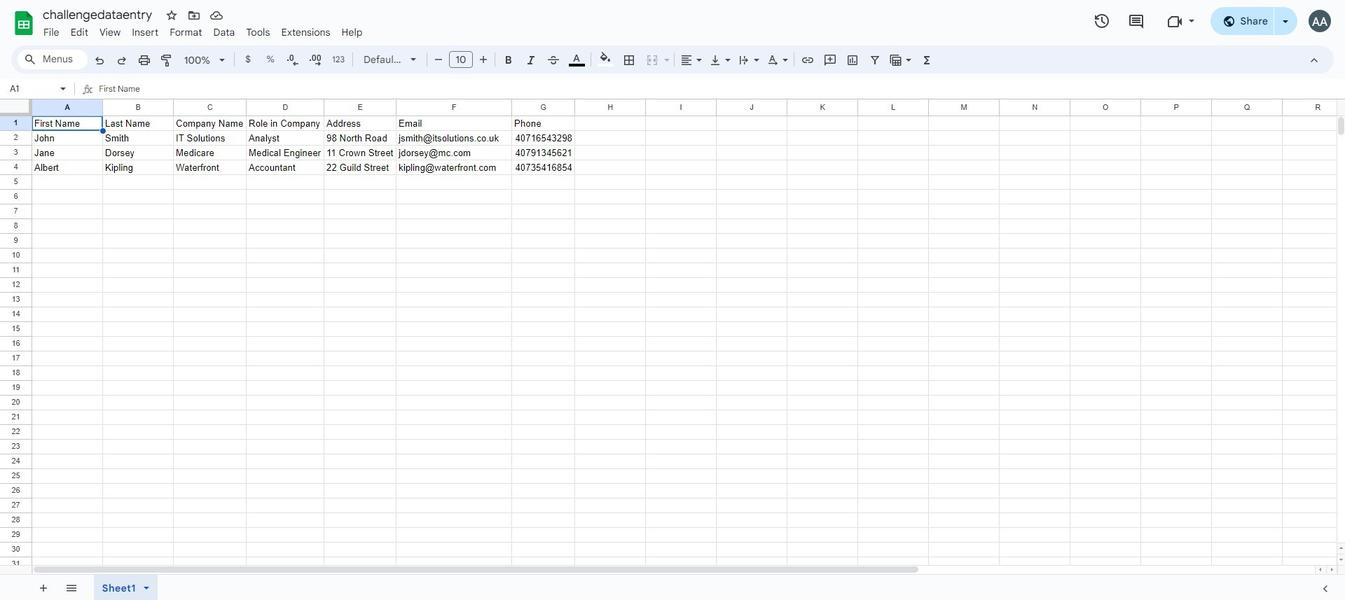 Task type: describe. For each thing, give the bounding box(es) containing it.
insert chart image
[[846, 53, 860, 67]]

create a filter image
[[868, 53, 882, 67]]

Zoom text field
[[181, 50, 214, 70]]

9 menu item from the left
[[336, 24, 368, 41]]

Rename text field
[[38, 6, 161, 22]]

italic (ctrl+i) image
[[524, 53, 538, 67]]

fill color image
[[598, 50, 614, 67]]

move image
[[187, 8, 201, 22]]

Star checkbox
[[162, 6, 182, 25]]

6 menu item from the left
[[208, 24, 241, 41]]

last edit was seconds ago image
[[1094, 13, 1111, 29]]

5 menu item from the left
[[164, 24, 208, 41]]

sheets home image
[[11, 11, 36, 36]]

share. anyone with the link. anyone who has the link can access. no sign-in required. image
[[1223, 14, 1235, 27]]

increase decimal places image
[[308, 53, 322, 67]]

insert comment (ctrl+alt+m) image
[[824, 53, 838, 67]]

select merge type image
[[661, 50, 670, 55]]

print (ctrl+p) image
[[137, 53, 151, 67]]

increase font size (ctrl+shift+period) image
[[476, 53, 490, 67]]

Menus field
[[18, 50, 88, 69]]

1 toolbar from the left
[[29, 575, 88, 601]]

add sheet image
[[36, 581, 49, 594]]

3 menu item from the left
[[94, 24, 126, 41]]



Task type: locate. For each thing, give the bounding box(es) containing it.
decrease decimal places image
[[286, 53, 300, 67]]

2 toolbar from the left
[[89, 575, 169, 601]]

redo (ctrl+y) image
[[115, 53, 129, 67]]

functions image
[[919, 50, 935, 69]]

8 menu item from the left
[[276, 24, 336, 41]]

text color image
[[569, 50, 585, 67]]

paint format image
[[160, 53, 174, 67]]

merge cells image
[[646, 53, 660, 67]]

quick sharing actions image
[[1283, 20, 1289, 42]]

Zoom field
[[179, 50, 231, 71]]

bold (ctrl+b) image
[[502, 53, 516, 67]]

all sheets image
[[60, 577, 82, 599]]

application
[[0, 0, 1346, 601]]

4 menu item from the left
[[126, 24, 164, 41]]

menu item
[[38, 24, 65, 41], [65, 24, 94, 41], [94, 24, 126, 41], [126, 24, 164, 41], [164, 24, 208, 41], [208, 24, 241, 41], [241, 24, 276, 41], [276, 24, 336, 41], [336, 24, 368, 41]]

undo (ctrl+z) image
[[93, 53, 107, 67]]

name box (ctrl + j) element
[[4, 81, 70, 97]]

document status: saved to drive. image
[[210, 8, 224, 22]]

Font size text field
[[450, 51, 472, 68]]

None text field
[[99, 81, 1346, 99], [6, 82, 57, 95], [99, 81, 1346, 99], [6, 82, 57, 95]]

insert link (ctrl+k) image
[[801, 53, 815, 67]]

decrease font size (ctrl+shift+comma) image
[[431, 53, 445, 67]]

7 menu item from the left
[[241, 24, 276, 41]]

menu bar inside menu bar banner
[[38, 18, 368, 41]]

2 menu item from the left
[[65, 24, 94, 41]]

1 menu item from the left
[[38, 24, 65, 41]]

1 horizontal spatial toolbar
[[89, 575, 169, 601]]

0 horizontal spatial toolbar
[[29, 575, 88, 601]]

font list. default (arial) selected. option
[[364, 50, 402, 69]]

show all comments image
[[1128, 13, 1145, 30]]

hide the menus (ctrl+shift+f) image
[[1308, 53, 1322, 67]]

main toolbar
[[87, 49, 939, 72]]

menu bar
[[38, 18, 368, 41]]

strikethrough (alt+shift+5) image
[[547, 53, 561, 67]]

star image
[[165, 8, 179, 22]]

Font size field
[[449, 51, 479, 69]]

menu bar banner
[[0, 0, 1346, 601]]

borders image
[[621, 50, 637, 69]]

toolbar
[[29, 575, 88, 601], [89, 575, 169, 601]]



Task type: vqa. For each thing, say whether or not it's contained in the screenshot.
to
no



